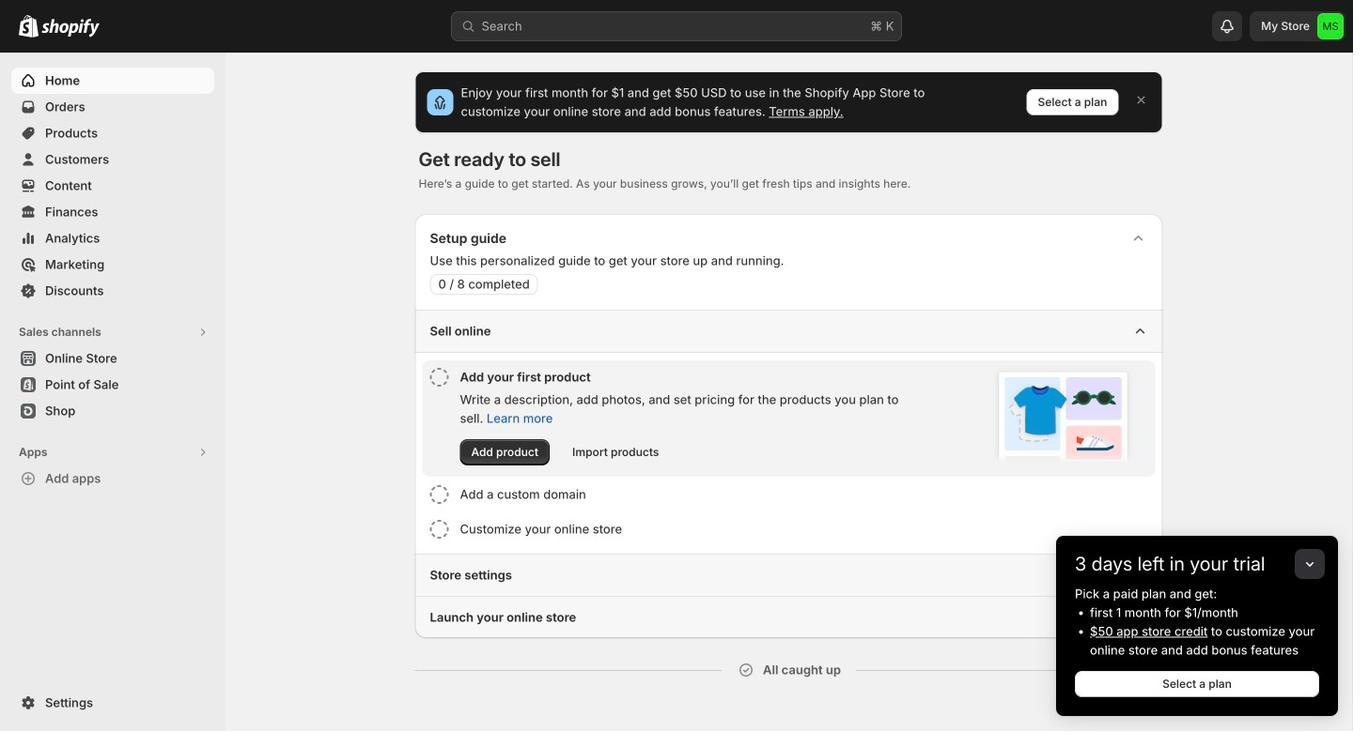 Task type: vqa. For each thing, say whether or not it's contained in the screenshot.
Built for Shopify "image"
no



Task type: describe. For each thing, give the bounding box(es) containing it.
my store image
[[1317, 13, 1344, 39]]

customize your online store group
[[422, 513, 1155, 547]]

guide categories group
[[415, 310, 1163, 639]]

sell online group
[[415, 310, 1163, 554]]

setup guide region
[[415, 214, 1163, 639]]

mark add a custom domain as done image
[[430, 486, 449, 505]]

add a custom domain group
[[422, 478, 1155, 512]]



Task type: locate. For each thing, give the bounding box(es) containing it.
shopify image
[[19, 15, 39, 37]]

mark customize your online store as done image
[[430, 521, 449, 539]]

mark add your first product as done image
[[430, 368, 449, 387]]

add your first product group
[[422, 361, 1155, 477]]

shopify image
[[41, 19, 100, 37]]



